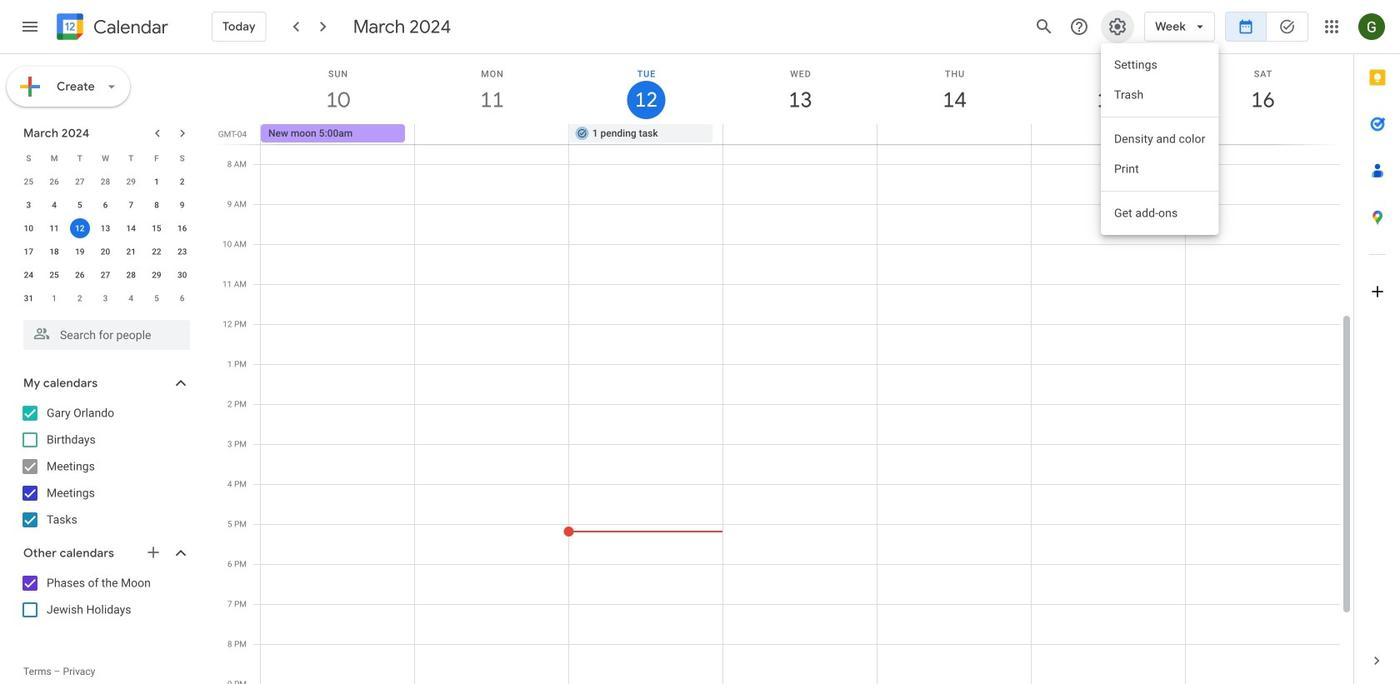 Task type: describe. For each thing, give the bounding box(es) containing it.
16 element
[[172, 218, 192, 238]]

24 element
[[19, 265, 39, 285]]

april 6 element
[[172, 289, 192, 309]]

31 element
[[19, 289, 39, 309]]

8 element
[[147, 195, 167, 215]]

february 26 element
[[44, 172, 64, 192]]

13 element
[[95, 218, 115, 238]]

main drawer image
[[20, 17, 40, 37]]

cell inside march 2024 grid
[[67, 217, 93, 240]]

april 2 element
[[70, 289, 90, 309]]

february 28 element
[[95, 172, 115, 192]]

19 element
[[70, 242, 90, 262]]

18 element
[[44, 242, 64, 262]]

5 element
[[70, 195, 90, 215]]

28 element
[[121, 265, 141, 285]]

settings menu menu
[[1102, 43, 1220, 235]]

calendar element
[[53, 10, 168, 47]]

15 element
[[147, 218, 167, 238]]

3 element
[[19, 195, 39, 215]]

april 3 element
[[95, 289, 115, 309]]

add other calendars image
[[145, 545, 162, 561]]

1 element
[[147, 172, 167, 192]]

february 29 element
[[121, 172, 141, 192]]

21 element
[[121, 242, 141, 262]]

6 element
[[95, 195, 115, 215]]

26 element
[[70, 265, 90, 285]]

20 element
[[95, 242, 115, 262]]

4 element
[[44, 195, 64, 215]]

9 element
[[172, 195, 192, 215]]

heading inside calendar element
[[90, 17, 168, 37]]

30 element
[[172, 265, 192, 285]]

my calendars list
[[3, 400, 207, 534]]

14 element
[[121, 218, 141, 238]]

29 element
[[147, 265, 167, 285]]

23 element
[[172, 242, 192, 262]]

settings menu image
[[1108, 17, 1128, 37]]

april 1 element
[[44, 289, 64, 309]]

10 element
[[19, 218, 39, 238]]

27 element
[[95, 265, 115, 285]]

april 5 element
[[147, 289, 167, 309]]

march 2024 grid
[[16, 147, 195, 310]]



Task type: locate. For each thing, give the bounding box(es) containing it.
tab list
[[1355, 54, 1401, 638]]

25 element
[[44, 265, 64, 285]]

row
[[253, 124, 1354, 144], [16, 147, 195, 170], [16, 170, 195, 193], [16, 193, 195, 217], [16, 217, 195, 240], [16, 240, 195, 264], [16, 264, 195, 287], [16, 287, 195, 310]]

other calendars list
[[3, 570, 207, 624]]

17 element
[[19, 242, 39, 262]]

Search for people text field
[[33, 320, 180, 350]]

february 25 element
[[19, 172, 39, 192]]

row group
[[16, 170, 195, 310]]

11 element
[[44, 218, 64, 238]]

cell
[[415, 124, 569, 144], [723, 124, 878, 144], [878, 124, 1032, 144], [1032, 124, 1186, 144], [1186, 124, 1340, 144], [67, 217, 93, 240]]

7 element
[[121, 195, 141, 215]]

grid
[[213, 54, 1354, 685]]

22 element
[[147, 242, 167, 262]]

2 element
[[172, 172, 192, 192]]

None search field
[[0, 314, 207, 350]]

april 4 element
[[121, 289, 141, 309]]

12, today element
[[70, 218, 90, 238]]

heading
[[90, 17, 168, 37]]

february 27 element
[[70, 172, 90, 192]]



Task type: vqa. For each thing, say whether or not it's contained in the screenshot.
the topmost November
no



